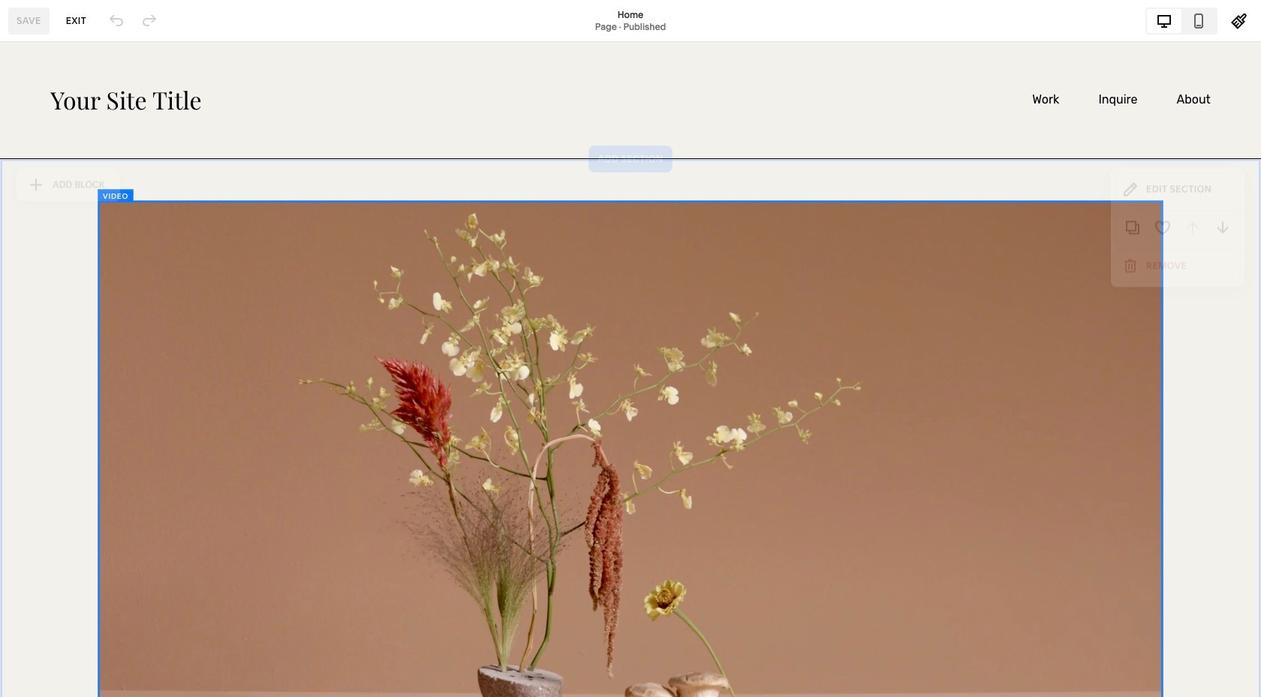 Task type: locate. For each thing, give the bounding box(es) containing it.
tab list
[[1147, 9, 1217, 33]]

toolbar
[[1116, 213, 1241, 248]]

redo image
[[141, 12, 158, 29]]

logo squarespace image
[[25, 25, 41, 41]]

arrow down image
[[1215, 223, 1232, 239]]

arrow up image
[[1185, 223, 1201, 239]]



Task type: describe. For each thing, give the bounding box(es) containing it.
undo image
[[108, 12, 125, 29]]

edit image
[[1123, 184, 1139, 201]]

duplicate image
[[1125, 223, 1141, 239]]

heart image
[[1155, 223, 1171, 239]]

trash image
[[1123, 261, 1139, 277]]

desktop image
[[1156, 12, 1173, 29]]

plus image
[[28, 180, 53, 196]]

style image
[[1232, 12, 1248, 29]]

mobile image
[[1191, 12, 1208, 29]]

search image
[[150, 25, 167, 41]]



